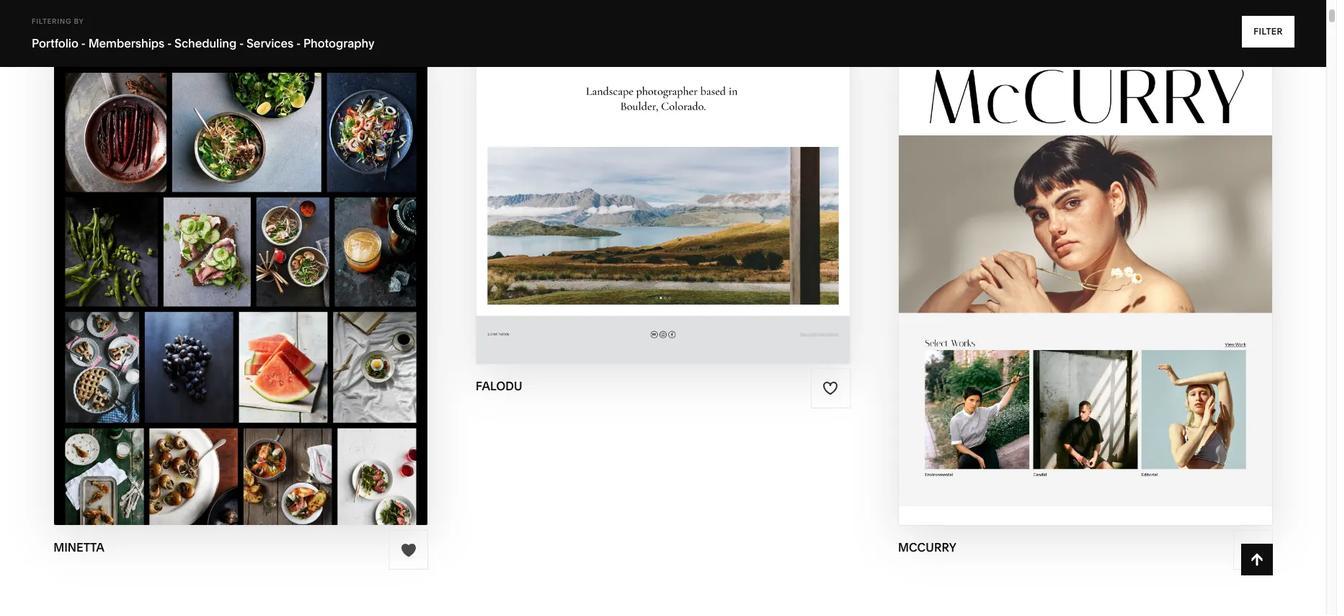 Task type: locate. For each thing, give the bounding box(es) containing it.
2 - from the left
[[167, 36, 172, 50]]

2 vertical spatial minetta
[[54, 541, 104, 556]]

start inside start with falodu button
[[584, 168, 627, 184]]

mccurry image
[[899, 28, 1273, 526]]

add falodu to your favorites list image
[[823, 381, 839, 397]]

start with falodu
[[584, 168, 728, 184]]

0 horizontal spatial preview
[[176, 277, 239, 293]]

filter
[[1254, 26, 1284, 37]]

preview minetta
[[176, 277, 306, 293]]

back to top image
[[1250, 552, 1266, 568]]

0 horizontal spatial start
[[158, 248, 202, 265]]

mccurry inside preview mccurry link
[[1083, 277, 1155, 293]]

1 horizontal spatial preview
[[601, 196, 664, 212]]

minetta inside button
[[245, 248, 308, 265]]

- left scheduling
[[167, 36, 172, 50]]

0 vertical spatial falodu
[[671, 168, 728, 184]]

-
[[81, 36, 86, 50], [167, 36, 172, 50], [239, 36, 244, 50], [296, 36, 301, 50]]

with up preview minetta
[[205, 248, 242, 265]]

- down by
[[81, 36, 86, 50]]

preview for preview minetta
[[176, 277, 239, 293]]

preview for preview mccurry
[[1017, 277, 1080, 293]]

start with minetta
[[158, 248, 308, 265]]

falodu
[[671, 168, 728, 184], [668, 196, 726, 212], [476, 379, 523, 394]]

with
[[630, 168, 667, 184], [205, 248, 242, 265], [1046, 248, 1082, 265]]

with up preview falodu
[[630, 168, 667, 184]]

1 horizontal spatial with
[[630, 168, 667, 184]]

start
[[584, 168, 627, 184], [158, 248, 202, 265], [999, 248, 1042, 265]]

preview
[[601, 196, 664, 212], [176, 277, 239, 293], [1017, 277, 1080, 293]]

with for mccurry
[[1046, 248, 1082, 265]]

falodu image
[[477, 28, 850, 364]]

with for falodu
[[630, 168, 667, 184]]

preview down start with falodu
[[601, 196, 664, 212]]

start up preview minetta
[[158, 248, 202, 265]]

1 horizontal spatial start
[[584, 168, 627, 184]]

2 horizontal spatial start
[[999, 248, 1042, 265]]

1 vertical spatial mccurry
[[1083, 277, 1155, 293]]

0 vertical spatial minetta
[[245, 248, 308, 265]]

preview mccurry link
[[1017, 265, 1155, 305]]

start inside start with mccurry button
[[999, 248, 1042, 265]]

start up preview falodu
[[584, 168, 627, 184]]

start for preview minetta
[[158, 248, 202, 265]]

start with mccurry
[[999, 248, 1158, 265]]

memberships
[[88, 36, 165, 50]]

- right services
[[296, 36, 301, 50]]

minetta
[[245, 248, 308, 265], [243, 277, 306, 293], [54, 541, 104, 556]]

start inside start with minetta button
[[158, 248, 202, 265]]

0 vertical spatial mccurry
[[1086, 248, 1158, 265]]

preview falodu link
[[601, 184, 726, 224]]

start with mccurry button
[[999, 237, 1173, 277]]

2 horizontal spatial with
[[1046, 248, 1082, 265]]

preview down start with mccurry
[[1017, 277, 1080, 293]]

4 - from the left
[[296, 36, 301, 50]]

- left services
[[239, 36, 244, 50]]

remove minetta from your favorites list image
[[401, 543, 417, 559]]

preview down start with minetta
[[176, 277, 239, 293]]

start up preview mccurry
[[999, 248, 1042, 265]]

mccurry
[[1086, 248, 1158, 265], [1083, 277, 1155, 293], [899, 541, 957, 556]]

with up preview mccurry
[[1046, 248, 1082, 265]]

2 horizontal spatial preview
[[1017, 277, 1080, 293]]

1 vertical spatial minetta
[[243, 277, 306, 293]]

0 horizontal spatial with
[[205, 248, 242, 265]]



Task type: vqa. For each thing, say whether or not it's contained in the screenshot.


Task type: describe. For each thing, give the bounding box(es) containing it.
mccurry inside start with mccurry button
[[1086, 248, 1158, 265]]

2 vertical spatial falodu
[[476, 379, 523, 394]]

filter button
[[1243, 16, 1295, 48]]

minetta element
[[54, 28, 428, 526]]

mccurry element
[[899, 28, 1273, 526]]

portfolio - memberships - scheduling - services - photography
[[32, 36, 375, 50]]

start for preview falodu
[[584, 168, 627, 184]]

2 vertical spatial mccurry
[[899, 541, 957, 556]]

falodu element
[[477, 28, 850, 364]]

1 - from the left
[[81, 36, 86, 50]]

add mccurry to your favorites list image
[[1246, 543, 1262, 559]]

preview minetta link
[[176, 265, 306, 305]]

preview mccurry
[[1017, 277, 1155, 293]]

falodu inside button
[[671, 168, 728, 184]]

scheduling
[[175, 36, 237, 50]]

start with minetta button
[[158, 237, 324, 277]]

start for preview mccurry
[[999, 248, 1042, 265]]

portfolio
[[32, 36, 79, 50]]

photography
[[304, 36, 375, 50]]

filtering by
[[32, 17, 84, 25]]

start with falodu button
[[584, 156, 743, 196]]

3 - from the left
[[239, 36, 244, 50]]

1 vertical spatial falodu
[[668, 196, 726, 212]]

preview for preview falodu
[[601, 196, 664, 212]]

by
[[74, 17, 84, 25]]

filtering
[[32, 17, 72, 25]]

services
[[247, 36, 294, 50]]

preview falodu
[[601, 196, 726, 212]]

with for minetta
[[205, 248, 242, 265]]

minetta image
[[54, 28, 428, 526]]



